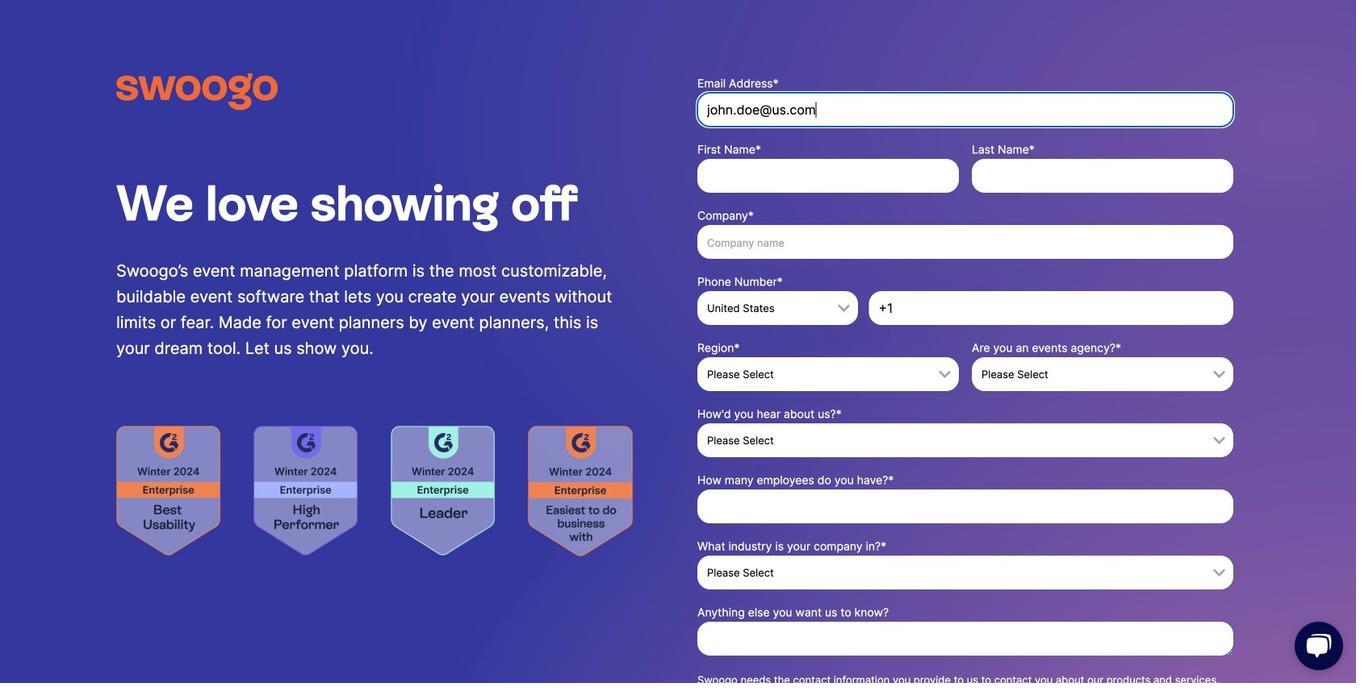 Task type: locate. For each thing, give the bounding box(es) containing it.
None text field
[[698, 159, 959, 193], [972, 159, 1234, 193], [698, 159, 959, 193], [972, 159, 1234, 193]]

None telephone field
[[869, 291, 1234, 325]]

None text field
[[698, 623, 1234, 656]]

None number field
[[698, 490, 1234, 524]]

swoogo g2 review: enterprise high performer image
[[254, 426, 359, 556]]

chat widget region
[[1276, 606, 1357, 684]]

dialog
[[0, 0, 1357, 684]]

swoogo g2 review: enterprises say swoogo is easy to do business with image
[[528, 426, 633, 557]]



Task type: vqa. For each thing, say whether or not it's contained in the screenshot.
Chat Widget region
yes



Task type: describe. For each thing, give the bounding box(es) containing it.
Work email address email field
[[698, 93, 1234, 127]]

swoogo g2 review: enterprise leader image
[[391, 426, 496, 556]]

Company name text field
[[698, 225, 1234, 259]]

swoogo g2 review: enterprise best usability image
[[116, 426, 221, 556]]



